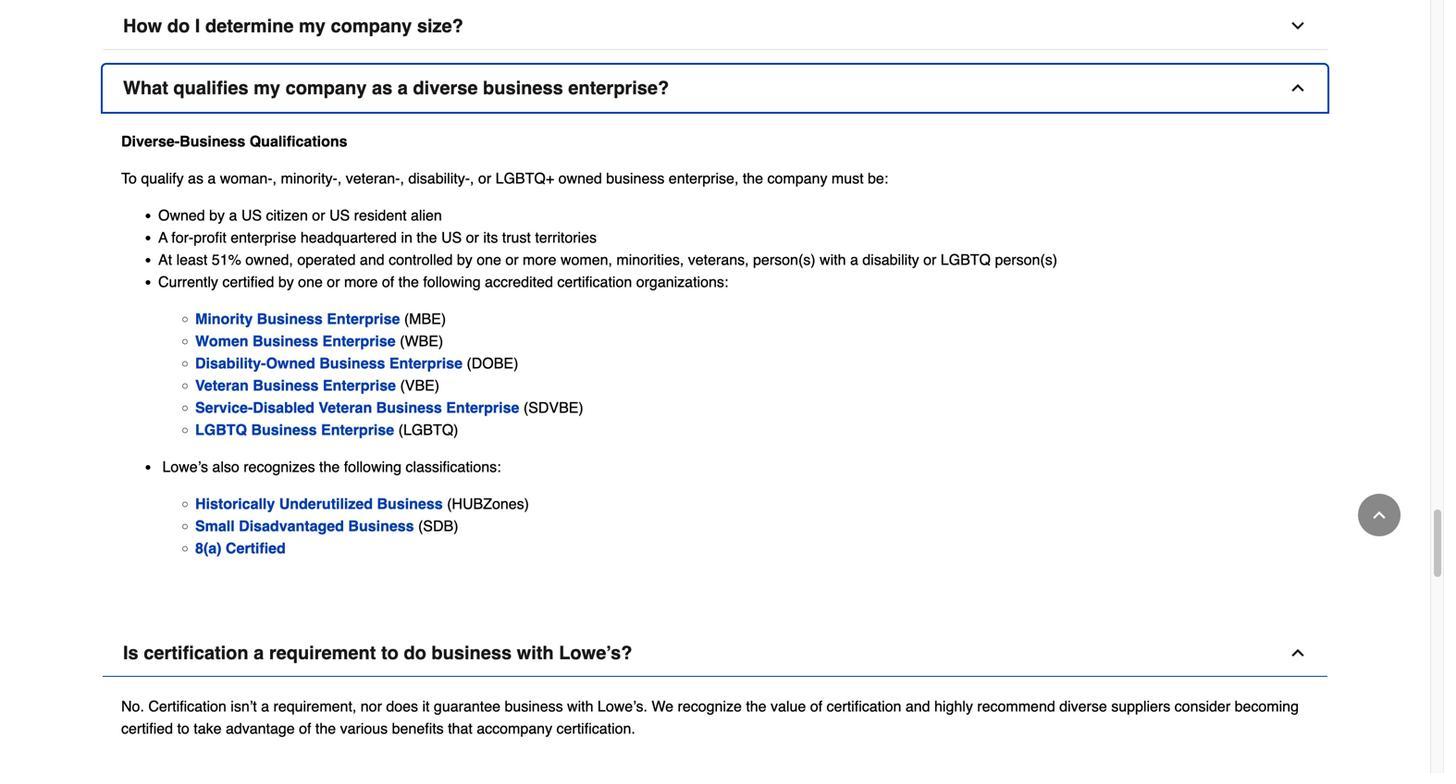 Task type: vqa. For each thing, say whether or not it's contained in the screenshot.


Task type: locate. For each thing, give the bounding box(es) containing it.
0 vertical spatial to
[[381, 643, 399, 664]]

by up profit
[[209, 207, 225, 224]]

1 horizontal spatial owned
[[266, 355, 315, 372]]

owned by a us citizen or us resident alien a for-profit enterprise headquartered in the us or its trust territories at least 51% owned, operated and controlled by one or more women, minorities, veterans, person(s) with a disability or lgbtq person(s) currently certified by one or more of the following accredited certification organizations:
[[158, 207, 1062, 291]]

, left disability-
[[400, 170, 404, 187]]

1 horizontal spatial as
[[372, 77, 392, 99]]

historically underutilized business link
[[195, 495, 443, 513]]

business left (sdb)
[[348, 518, 414, 535]]

2 horizontal spatial certification
[[827, 698, 901, 715]]

one down operated
[[298, 273, 323, 291]]

disability-owned business enterprise link
[[195, 355, 463, 372]]

or right disability
[[923, 251, 937, 268]]

with up certification.
[[567, 698, 593, 715]]

1 vertical spatial diverse
[[1059, 698, 1107, 715]]

business
[[483, 77, 563, 99], [606, 170, 665, 187], [431, 643, 512, 664], [505, 698, 563, 715]]

diverse left the suppliers on the bottom right of page
[[1059, 698, 1107, 715]]

we
[[652, 698, 674, 715]]

3 , from the left
[[400, 170, 404, 187]]

veteran down disability-owned business enterprise link
[[319, 399, 372, 416]]

take
[[194, 720, 222, 737]]

certification up 'certification'
[[144, 643, 248, 664]]

lgbtq inside owned by a us citizen or us resident alien a for-profit enterprise headquartered in the us or its trust territories at least 51% owned, operated and controlled by one or more women, minorities, veterans, person(s) with a disability or lgbtq person(s) currently certified by one or more of the following accredited certification organizations:
[[941, 251, 991, 268]]

2 vertical spatial certification
[[827, 698, 901, 715]]

1 horizontal spatial by
[[278, 273, 294, 291]]

certified
[[222, 273, 274, 291], [121, 720, 173, 737]]

of down "requirement,"
[[299, 720, 311, 737]]

1 vertical spatial more
[[344, 273, 378, 291]]

1 vertical spatial and
[[906, 698, 930, 715]]

of down controlled
[[382, 273, 394, 291]]

company left must
[[767, 170, 827, 187]]

service-disabled veteran business enterprise link
[[195, 399, 519, 416]]

1 vertical spatial veteran
[[319, 399, 372, 416]]

my right determine
[[299, 15, 326, 37]]

minorities,
[[617, 251, 684, 268]]

0 horizontal spatial one
[[298, 273, 323, 291]]

us down the alien
[[441, 229, 462, 246]]

chevron up image inside is certification a requirement to do business with lowe's? button
[[1289, 644, 1307, 662]]

value
[[771, 698, 806, 715]]

0 vertical spatial following
[[423, 273, 481, 291]]

business right owned
[[606, 170, 665, 187]]

accompany
[[477, 720, 552, 737]]

certified down no. on the bottom left of page
[[121, 720, 173, 737]]

it
[[422, 698, 430, 715]]

0 vertical spatial owned
[[158, 207, 205, 224]]

guarantee
[[434, 698, 500, 715]]

disabled
[[253, 399, 315, 416]]

2 vertical spatial chevron up image
[[1289, 644, 1307, 662]]

0 vertical spatial chevron up image
[[1289, 79, 1307, 97]]

2 horizontal spatial us
[[441, 229, 462, 246]]

company up qualifications
[[285, 77, 367, 99]]

and left highly
[[906, 698, 930, 715]]

my inside how do i determine my company size? button
[[299, 15, 326, 37]]

qualifies
[[173, 77, 248, 99]]

business up accompany
[[505, 698, 563, 715]]

0 vertical spatial certified
[[222, 273, 274, 291]]

as up 'veteran-'
[[372, 77, 392, 99]]

(wbe)
[[400, 333, 447, 350]]

to qualify as a woman-, minority-, veteran-, disability-, or lgbtq+ owned business enterprise, the company must be:
[[121, 170, 892, 187]]

lgbtq+
[[495, 170, 554, 187]]

woman-
[[220, 170, 273, 187]]

2 vertical spatial of
[[299, 720, 311, 737]]

as
[[372, 77, 392, 99], [188, 170, 203, 187]]

do up it
[[404, 643, 426, 664]]

us
[[241, 207, 262, 224], [329, 207, 350, 224], [441, 229, 462, 246]]

1 horizontal spatial with
[[567, 698, 593, 715]]

0 horizontal spatial lgbtq
[[195, 421, 247, 439]]

1 horizontal spatial us
[[329, 207, 350, 224]]

0 vertical spatial company
[[331, 15, 412, 37]]

more up 'accredited'
[[523, 251, 556, 268]]

women business enterprise link
[[195, 333, 396, 350]]

business up (sdb)
[[377, 495, 443, 513]]

1 horizontal spatial my
[[299, 15, 326, 37]]

0 vertical spatial as
[[372, 77, 392, 99]]

1 horizontal spatial to
[[381, 643, 399, 664]]

1 horizontal spatial lgbtq
[[941, 251, 991, 268]]

owned inside the disability-owned business enterprise (dobe) veteran business enterprise (vbe) service-disabled veteran business enterprise (sdvbe) lgbtq business enterprise (lgbtq)
[[266, 355, 315, 372]]

scroll to top element
[[1358, 494, 1401, 537]]

and down headquartered
[[360, 251, 384, 268]]

(hubzones)
[[447, 495, 529, 513]]

0 horizontal spatial by
[[209, 207, 225, 224]]

following down controlled
[[423, 273, 481, 291]]

0 horizontal spatial more
[[344, 273, 378, 291]]

2 vertical spatial company
[[767, 170, 827, 187]]

0 vertical spatial by
[[209, 207, 225, 224]]

veteran
[[195, 377, 249, 394], [319, 399, 372, 416]]

a
[[158, 229, 168, 246]]

2 vertical spatial with
[[567, 698, 593, 715]]

diverse
[[413, 77, 478, 99], [1059, 698, 1107, 715]]

to
[[121, 170, 137, 187]]

company
[[331, 15, 412, 37], [285, 77, 367, 99], [767, 170, 827, 187]]

1 horizontal spatial certified
[[222, 273, 274, 291]]

0 vertical spatial of
[[382, 273, 394, 291]]

1 horizontal spatial diverse
[[1059, 698, 1107, 715]]

as right qualify
[[188, 170, 203, 187]]

the down "requirement,"
[[315, 720, 336, 737]]

veteran up service-
[[195, 377, 249, 394]]

a inside no. certification isn't a requirement, nor does it guarantee business with lowe's. we recognize the value of certification and highly recommend diverse suppliers consider becoming certified to take advantage of the various benefits that accompany certification.
[[261, 698, 269, 715]]

2 horizontal spatial by
[[457, 251, 473, 268]]

requirement,
[[273, 698, 356, 715]]

certification inside button
[[144, 643, 248, 664]]

historically
[[195, 495, 275, 513]]

a
[[398, 77, 408, 99], [208, 170, 216, 187], [229, 207, 237, 224], [850, 251, 858, 268], [254, 643, 264, 664], [261, 698, 269, 715]]

0 vertical spatial my
[[299, 15, 326, 37]]

1 horizontal spatial do
[[404, 643, 426, 664]]

do
[[167, 15, 190, 37], [404, 643, 426, 664]]

or
[[478, 170, 491, 187], [312, 207, 325, 224], [466, 229, 479, 246], [505, 251, 519, 268], [923, 251, 937, 268], [327, 273, 340, 291]]

1 vertical spatial owned
[[266, 355, 315, 372]]

alien
[[411, 207, 442, 224]]

1 vertical spatial lgbtq
[[195, 421, 247, 439]]

1 vertical spatial certification
[[144, 643, 248, 664]]

lowe's also recognizes the following classifications:
[[158, 458, 501, 476]]

following
[[423, 273, 481, 291], [344, 458, 401, 476]]

8(a) certified
[[195, 540, 286, 557]]

0 vertical spatial and
[[360, 251, 384, 268]]

1 vertical spatial as
[[188, 170, 203, 187]]

or down operated
[[327, 273, 340, 291]]

size?
[[417, 15, 463, 37]]

certified inside no. certification isn't a requirement, nor does it guarantee business with lowe's. we recognize the value of certification and highly recommend diverse suppliers consider becoming certified to take advantage of the various benefits that accompany certification.
[[121, 720, 173, 737]]

us up enterprise at top left
[[241, 207, 262, 224]]

company up what qualifies my company as a diverse business enterprise?
[[331, 15, 412, 37]]

what qualifies my company as a diverse business enterprise? button
[[103, 65, 1328, 112]]

1 horizontal spatial of
[[382, 273, 394, 291]]

lgbtq down service-
[[195, 421, 247, 439]]

with inside owned by a us citizen or us resident alien a for-profit enterprise headquartered in the us or its trust territories at least 51% owned, operated and controlled by one or more women, minorities, veterans, person(s) with a disability or lgbtq person(s) currently certified by one or more of the following accredited certification organizations:
[[820, 251, 846, 268]]

1 horizontal spatial person(s)
[[995, 251, 1057, 268]]

certification right value
[[827, 698, 901, 715]]

0 horizontal spatial to
[[177, 720, 189, 737]]

the up underutilized
[[319, 458, 340, 476]]

owned,
[[245, 251, 293, 268]]

0 vertical spatial with
[[820, 251, 846, 268]]

0 vertical spatial diverse
[[413, 77, 478, 99]]

to up does
[[381, 643, 399, 664]]

lgbtq
[[941, 251, 991, 268], [195, 421, 247, 439]]

0 horizontal spatial diverse
[[413, 77, 478, 99]]

2 horizontal spatial with
[[820, 251, 846, 268]]

chevron up image for is certification a requirement to do business with lowe's?
[[1289, 644, 1307, 662]]

certified down owned,
[[222, 273, 274, 291]]

the
[[743, 170, 763, 187], [417, 229, 437, 246], [398, 273, 419, 291], [319, 458, 340, 476], [746, 698, 767, 715], [315, 720, 336, 737]]

suppliers
[[1111, 698, 1171, 715]]

veteran business enterprise link
[[195, 377, 396, 394]]

0 horizontal spatial us
[[241, 207, 262, 224]]

by right controlled
[[457, 251, 473, 268]]

diverse down size?
[[413, 77, 478, 99]]

1 horizontal spatial certification
[[557, 273, 632, 291]]

of inside owned by a us citizen or us resident alien a for-profit enterprise headquartered in the us or its trust territories at least 51% owned, operated and controlled by one or more women, minorities, veterans, person(s) with a disability or lgbtq person(s) currently certified by one or more of the following accredited certification organizations:
[[382, 273, 394, 291]]

, left "minority-"
[[273, 170, 277, 187]]

business up women business enterprise
[[257, 310, 323, 328]]

by down owned,
[[278, 273, 294, 291]]

what
[[123, 77, 168, 99]]

1 vertical spatial do
[[404, 643, 426, 664]]

1 vertical spatial with
[[517, 643, 554, 664]]

certification inside owned by a us citizen or us resident alien a for-profit enterprise headquartered in the us or its trust territories at least 51% owned, operated and controlled by one or more women, minorities, veterans, person(s) with a disability or lgbtq person(s) currently certified by one or more of the following accredited certification organizations:
[[557, 273, 632, 291]]

owned up the for-
[[158, 207, 205, 224]]

0 horizontal spatial owned
[[158, 207, 205, 224]]

or left its
[[466, 229, 479, 246]]

territories
[[535, 229, 597, 246]]

0 horizontal spatial person(s)
[[753, 251, 816, 268]]

small
[[195, 518, 235, 535]]

with left lowe's?
[[517, 643, 554, 664]]

to down 'certification'
[[177, 720, 189, 737]]

1 horizontal spatial and
[[906, 698, 930, 715]]

of right value
[[810, 698, 822, 715]]

1 horizontal spatial one
[[477, 251, 501, 268]]

0 horizontal spatial of
[[299, 720, 311, 737]]

becoming
[[1235, 698, 1299, 715]]

1 vertical spatial by
[[457, 251, 473, 268]]

1 horizontal spatial following
[[423, 273, 481, 291]]

chevron up image inside what qualifies my company as a diverse business enterprise? button
[[1289, 79, 1307, 97]]

certification
[[557, 273, 632, 291], [144, 643, 248, 664], [827, 698, 901, 715]]

0 vertical spatial more
[[523, 251, 556, 268]]

1 vertical spatial following
[[344, 458, 401, 476]]

1 vertical spatial to
[[177, 720, 189, 737]]

more
[[523, 251, 556, 268], [344, 273, 378, 291]]

0 vertical spatial certification
[[557, 273, 632, 291]]

0 horizontal spatial certification
[[144, 643, 248, 664]]

consider
[[1175, 698, 1231, 715]]

1 vertical spatial my
[[254, 77, 280, 99]]

, left 'veteran-'
[[338, 170, 342, 187]]

1 vertical spatial chevron up image
[[1370, 506, 1389, 525]]

2 person(s) from the left
[[995, 251, 1057, 268]]

1 , from the left
[[273, 170, 277, 187]]

my
[[299, 15, 326, 37], [254, 77, 280, 99]]

lowe's
[[162, 458, 208, 476]]

chevron up image for what qualifies my company as a diverse business enterprise?
[[1289, 79, 1307, 97]]

8(a)
[[195, 540, 222, 557]]

0 vertical spatial one
[[477, 251, 501, 268]]

owned
[[158, 207, 205, 224], [266, 355, 315, 372]]

0 vertical spatial lgbtq
[[941, 251, 991, 268]]

following up historically underutilized business (hubzones) small disadvantaged business (sdb)
[[344, 458, 401, 476]]

of
[[382, 273, 394, 291], [810, 698, 822, 715], [299, 720, 311, 737]]

lowe's.
[[598, 698, 647, 715]]

owned down the women business enterprise link
[[266, 355, 315, 372]]

0 vertical spatial do
[[167, 15, 190, 37]]

do left i
[[167, 15, 190, 37]]

0 horizontal spatial certified
[[121, 720, 173, 737]]

women,
[[561, 251, 612, 268]]

0 horizontal spatial and
[[360, 251, 384, 268]]

requirement
[[269, 643, 376, 664]]

certification down the women,
[[557, 273, 632, 291]]

one down its
[[477, 251, 501, 268]]

chevron up image
[[1289, 79, 1307, 97], [1370, 506, 1389, 525], [1289, 644, 1307, 662]]

0 horizontal spatial following
[[344, 458, 401, 476]]

certified
[[226, 540, 286, 557]]

0 horizontal spatial veteran
[[195, 377, 249, 394]]

nor
[[361, 698, 382, 715]]

the right enterprise,
[[743, 170, 763, 187]]

i
[[195, 15, 200, 37]]

1 vertical spatial of
[[810, 698, 822, 715]]

my right "qualifies"
[[254, 77, 280, 99]]

0 horizontal spatial my
[[254, 77, 280, 99]]

minority-
[[281, 170, 338, 187]]

0 horizontal spatial with
[[517, 643, 554, 664]]

with left disability
[[820, 251, 846, 268]]

diverse-
[[121, 133, 180, 150]]

1 vertical spatial certified
[[121, 720, 173, 737]]

us up headquartered
[[329, 207, 350, 224]]

qualifications
[[250, 133, 347, 150]]

minority business enterprise link
[[195, 310, 400, 328]]

, left lgbtq+
[[470, 170, 474, 187]]

by
[[209, 207, 225, 224], [457, 251, 473, 268], [278, 273, 294, 291]]

more down operated
[[344, 273, 378, 291]]

lgbtq right disability
[[941, 251, 991, 268]]



Task type: describe. For each thing, give the bounding box(es) containing it.
organizations:
[[636, 273, 728, 291]]

diverse inside no. certification isn't a requirement, nor does it guarantee business with lowe's. we recognize the value of certification and highly recommend diverse suppliers consider becoming certified to take advantage of the various benefits that accompany certification.
[[1059, 698, 1107, 715]]

(lgbtq)
[[398, 421, 458, 439]]

with inside button
[[517, 643, 554, 664]]

enterprise,
[[669, 170, 739, 187]]

currently
[[158, 273, 218, 291]]

business up disabled
[[253, 377, 319, 394]]

disability-owned business enterprise (dobe) veteran business enterprise (vbe) service-disabled veteran business enterprise (sdvbe) lgbtq business enterprise (lgbtq)
[[195, 355, 588, 439]]

small disadvantaged business link
[[195, 518, 414, 535]]

at
[[158, 251, 172, 268]]

in
[[401, 229, 412, 246]]

1 horizontal spatial veteran
[[319, 399, 372, 416]]

women
[[195, 333, 248, 350]]

diverse inside what qualifies my company as a diverse business enterprise? button
[[413, 77, 478, 99]]

or right citizen
[[312, 207, 325, 224]]

service-
[[195, 399, 253, 416]]

enterprise
[[231, 229, 296, 246]]

what qualifies my company as a diverse business enterprise?
[[123, 77, 669, 99]]

controlled
[[389, 251, 453, 268]]

various
[[340, 720, 388, 737]]

or down trust
[[505, 251, 519, 268]]

be:
[[868, 170, 888, 187]]

how
[[123, 15, 162, 37]]

(sdb)
[[418, 518, 458, 535]]

1 person(s) from the left
[[753, 251, 816, 268]]

classifications:
[[406, 458, 501, 476]]

2 vertical spatial by
[[278, 273, 294, 291]]

certification
[[148, 698, 226, 715]]

certified inside owned by a us citizen or us resident alien a for-profit enterprise headquartered in the us or its trust territories at least 51% owned, operated and controlled by one or more women, minorities, veterans, person(s) with a disability or lgbtq person(s) currently certified by one or more of the following accredited certification organizations:
[[222, 273, 274, 291]]

business down (vbe) on the left of page
[[376, 399, 442, 416]]

business down minority business enterprise link
[[253, 333, 318, 350]]

recognizes
[[244, 458, 315, 476]]

trust
[[502, 229, 531, 246]]

business down disabled
[[251, 421, 317, 439]]

resident
[[354, 207, 407, 224]]

diverse-business qualifications
[[121, 133, 352, 150]]

does
[[386, 698, 418, 715]]

the right in
[[417, 229, 437, 246]]

no.
[[121, 698, 144, 715]]

2 horizontal spatial of
[[810, 698, 822, 715]]

0 horizontal spatial do
[[167, 15, 190, 37]]

veterans,
[[688, 251, 749, 268]]

its
[[483, 229, 498, 246]]

historically underutilized business (hubzones) small disadvantaged business (sdb)
[[195, 495, 533, 535]]

to inside no. certification isn't a requirement, nor does it guarantee business with lowe's. we recognize the value of certification and highly recommend diverse suppliers consider becoming certified to take advantage of the various benefits that accompany certification.
[[177, 720, 189, 737]]

51%
[[212, 251, 241, 268]]

1 horizontal spatial more
[[523, 251, 556, 268]]

recommend
[[977, 698, 1055, 715]]

1 vertical spatial company
[[285, 77, 367, 99]]

1 vertical spatial one
[[298, 273, 323, 291]]

minority
[[195, 310, 253, 328]]

disability-
[[195, 355, 266, 372]]

following inside owned by a us citizen or us resident alien a for-profit enterprise headquartered in the us or its trust territories at least 51% owned, operated and controlled by one or more women, minorities, veterans, person(s) with a disability or lgbtq person(s) currently certified by one or more of the following accredited certification organizations:
[[423, 273, 481, 291]]

citizen
[[266, 207, 308, 224]]

the left value
[[746, 698, 767, 715]]

and inside owned by a us citizen or us resident alien a for-profit enterprise headquartered in the us or its trust territories at least 51% owned, operated and controlled by one or more women, minorities, veterans, person(s) with a disability or lgbtq person(s) currently certified by one or more of the following accredited certification organizations:
[[360, 251, 384, 268]]

lgbtq inside the disability-owned business enterprise (dobe) veteran business enterprise (vbe) service-disabled veteran business enterprise (sdvbe) lgbtq business enterprise (lgbtq)
[[195, 421, 247, 439]]

benefits
[[392, 720, 444, 737]]

(sdvbe)
[[523, 399, 584, 416]]

operated
[[297, 251, 356, 268]]

veteran-
[[346, 170, 400, 187]]

business up lgbtq+
[[483, 77, 563, 99]]

business up 'woman-' at the top left of the page
[[180, 133, 245, 150]]

to inside button
[[381, 643, 399, 664]]

business up guarantee
[[431, 643, 512, 664]]

enterprise?
[[568, 77, 669, 99]]

as inside button
[[372, 77, 392, 99]]

accredited
[[485, 273, 553, 291]]

(vbe)
[[400, 377, 440, 394]]

owned inside owned by a us citizen or us resident alien a for-profit enterprise headquartered in the us or its trust territories at least 51% owned, operated and controlled by one or more women, minorities, veterans, person(s) with a disability or lgbtq person(s) currently certified by one or more of the following accredited certification organizations:
[[158, 207, 205, 224]]

how do i determine my company size? button
[[103, 3, 1328, 50]]

0 horizontal spatial as
[[188, 170, 203, 187]]

recognize
[[678, 698, 742, 715]]

advantage
[[226, 720, 295, 737]]

certification inside no. certification isn't a requirement, nor does it guarantee business with lowe's. we recognize the value of certification and highly recommend diverse suppliers consider becoming certified to take advantage of the various benefits that accompany certification.
[[827, 698, 901, 715]]

how do i determine my company size?
[[123, 15, 463, 37]]

is certification a requirement to do business with lowe's?
[[123, 643, 632, 664]]

8(a) certified link
[[195, 540, 286, 557]]

for-
[[171, 229, 194, 246]]

qualify
[[141, 170, 184, 187]]

business up service-disabled veteran business enterprise "link"
[[319, 355, 385, 372]]

disability
[[862, 251, 919, 268]]

must
[[832, 170, 864, 187]]

or left lgbtq+
[[478, 170, 491, 187]]

lgbtq business enterprise link
[[195, 421, 394, 439]]

with inside no. certification isn't a requirement, nor does it guarantee business with lowe's. we recognize the value of certification and highly recommend diverse suppliers consider becoming certified to take advantage of the various benefits that accompany certification.
[[567, 698, 593, 715]]

highly
[[934, 698, 973, 715]]

4 , from the left
[[470, 170, 474, 187]]

is certification a requirement to do business with lowe's? button
[[103, 630, 1328, 677]]

disability-
[[408, 170, 470, 187]]

certification.
[[556, 720, 635, 737]]

business inside no. certification isn't a requirement, nor does it guarantee business with lowe's. we recognize the value of certification and highly recommend diverse suppliers consider becoming certified to take advantage of the various benefits that accompany certification.
[[505, 698, 563, 715]]

and inside no. certification isn't a requirement, nor does it guarantee business with lowe's. we recognize the value of certification and highly recommend diverse suppliers consider becoming certified to take advantage of the various benefits that accompany certification.
[[906, 698, 930, 715]]

the down controlled
[[398, 273, 419, 291]]

is
[[123, 643, 138, 664]]

underutilized
[[279, 495, 373, 513]]

determine
[[205, 15, 294, 37]]

no. certification isn't a requirement, nor does it guarantee business with lowe's. we recognize the value of certification and highly recommend diverse suppliers consider becoming certified to take advantage of the various benefits that accompany certification.
[[121, 698, 1299, 737]]

that
[[448, 720, 473, 737]]

headquartered
[[301, 229, 397, 246]]

2 , from the left
[[338, 170, 342, 187]]

chevron up image inside scroll to top element
[[1370, 506, 1389, 525]]

minority business enterprise (mbe)
[[195, 310, 446, 328]]

0 vertical spatial veteran
[[195, 377, 249, 394]]

lowe's?
[[559, 643, 632, 664]]

my inside what qualifies my company as a diverse business enterprise? button
[[254, 77, 280, 99]]

profit
[[194, 229, 226, 246]]

chevron down image
[[1289, 17, 1307, 35]]

(dobe)
[[467, 355, 518, 372]]



